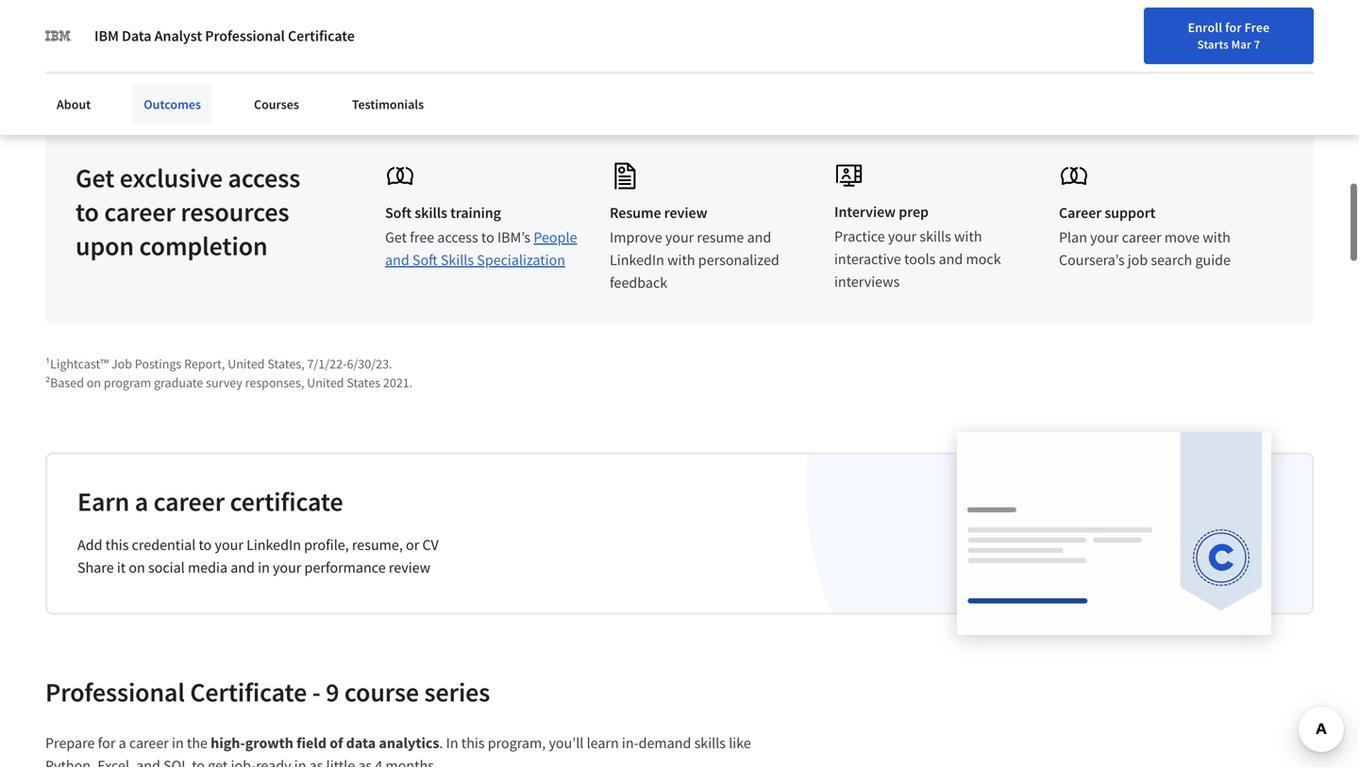 Task type: vqa. For each thing, say whether or not it's contained in the screenshot.
Months
no



Task type: describe. For each thing, give the bounding box(es) containing it.
log
[[1226, 22, 1246, 39]]

0 vertical spatial united
[[228, 355, 265, 372]]

7/1/22-
[[307, 355, 347, 372]]

1 horizontal spatial analyst
[[566, 14, 612, 33]]

ibm data analyst professional certificate
[[94, 26, 355, 45]]

access for exclusive
[[228, 161, 300, 194]]

training
[[451, 203, 501, 222]]

0 vertical spatial job
[[213, 14, 233, 33]]

and inside resume review improve your resume and linkedin with personalized feedback
[[747, 228, 772, 247]]

for for enroll for free starts mar 7
[[1226, 19, 1242, 36]]

review inside add this credential to your linkedin profile, resume, or cv share it on social media and in your performance review
[[389, 559, 431, 577]]

data
[[346, 734, 376, 753]]

90,000 + u.s. job openings in data analytics ¹
[[1074, 31, 1268, 83]]

course
[[345, 676, 419, 709]]

1 vertical spatial united
[[307, 374, 344, 391]]

review inside resume review improve your resume and linkedin with personalized feedback
[[664, 203, 708, 222]]

coursera career certificate image
[[957, 432, 1272, 635]]

resume review improve your resume and linkedin with personalized feedback
[[610, 203, 780, 292]]

for for join for free
[[1304, 24, 1321, 41]]

little
[[326, 757, 355, 768]]

report,
[[184, 355, 225, 372]]

skills
[[441, 251, 474, 270]]

improve
[[610, 228, 663, 247]]

completion
[[139, 229, 268, 262]]

search
[[1151, 251, 1193, 270]]

1 as from the left
[[309, 757, 323, 768]]

data right "titles:"
[[274, 14, 304, 33]]

for for qualify for in-demand job titles: data analyst, associate data analyst, business analyst
[[120, 14, 137, 33]]

1 horizontal spatial career
[[1171, 22, 1207, 39]]

specialization
[[477, 251, 566, 270]]

free
[[410, 228, 435, 247]]

find your new career link
[[1079, 19, 1217, 42]]

skills inside . in this program, you'll learn in-demand skills like python, excel, and sql to get job-ready in as little as 4 months.
[[695, 734, 726, 753]]

resources
[[181, 195, 289, 228]]

program,
[[488, 734, 546, 753]]

it
[[117, 559, 126, 577]]

data right associate
[[422, 14, 452, 33]]

0 vertical spatial soft
[[385, 203, 412, 222]]

¹ inside '90,000 + u.s. job openings in data analytics ¹'
[[1263, 66, 1268, 83]]

courses link
[[243, 85, 311, 124]]

soft skills training
[[385, 203, 501, 222]]

skills inside interview prep practice your skills with interactive tools and mock interviews
[[920, 227, 952, 246]]

exclusive
[[120, 161, 223, 194]]

excel,
[[97, 757, 133, 768]]

with inside resume review improve your resume and linkedin with personalized feedback
[[668, 251, 696, 270]]

resume,
[[352, 536, 403, 555]]

career inside get exclusive access to career resources upon completion
[[104, 195, 175, 228]]

ibm
[[94, 26, 119, 45]]

1 analyst, from the left
[[307, 14, 357, 33]]

add this credential to your linkedin profile, resume, or cv share it on social media and in your performance review
[[77, 536, 439, 577]]

1 vertical spatial certificate
[[190, 676, 307, 709]]

social
[[148, 559, 185, 577]]

enroll
[[1188, 19, 1223, 36]]

starts
[[1198, 37, 1229, 52]]

qualify for in-demand job titles: data analyst, associate data analyst, business analyst
[[72, 14, 612, 33]]

0 horizontal spatial a
[[119, 734, 126, 753]]

interview
[[835, 203, 896, 221]]

log in
[[1226, 22, 1260, 39]]

get for get exclusive access to career resources upon completion
[[76, 161, 115, 194]]

for right the salary on the top of page
[[922, 66, 937, 83]]

prepare for a career in the high-growth field of data analytics
[[45, 734, 440, 753]]

on inside add this credential to your linkedin profile, resume, or cv share it on social media and in your performance review
[[129, 559, 145, 577]]

testimonials link
[[341, 85, 435, 124]]

like
[[729, 734, 751, 753]]

in- inside . in this program, you'll learn in-demand skills like python, excel, and sql to get job-ready in as little as 4 months.
[[622, 734, 639, 753]]

0 horizontal spatial skills
[[415, 203, 448, 222]]

data right the salary on the top of page
[[940, 66, 965, 83]]

linkedin inside resume review improve your resume and linkedin with personalized feedback
[[610, 251, 665, 270]]

personalized
[[699, 251, 780, 270]]

career up sql
[[129, 734, 169, 753]]

9
[[326, 676, 339, 709]]

in for .
[[446, 734, 459, 753]]

coursera image
[[23, 15, 143, 46]]

2 as from the left
[[358, 757, 372, 768]]

7
[[1255, 37, 1261, 52]]

program
[[104, 374, 151, 391]]

survey
[[206, 374, 243, 391]]

growth
[[245, 734, 294, 753]]

states,
[[268, 355, 305, 372]]

earn
[[77, 485, 130, 518]]

1 u.s. from the left
[[857, 66, 880, 83]]

0 horizontal spatial demand
[[157, 14, 210, 33]]

get for get free access to ibm's
[[385, 228, 407, 247]]

of
[[330, 734, 343, 753]]

people and soft skills specialization
[[385, 228, 577, 270]]

plan
[[1059, 228, 1088, 247]]

cv
[[423, 536, 439, 555]]

graduate
[[154, 374, 203, 391]]

mar
[[1232, 37, 1252, 52]]

mock
[[966, 250, 1002, 269]]

feedback
[[610, 273, 668, 292]]

¹lightcast™ job postings report, united states, 7/1/22-6/30/23. ²based on program graduate survey responses, united states 2021.
[[45, 355, 413, 391]]

this inside . in this program, you'll learn in-demand skills like python, excel, and sql to get job-ready in as little as 4 months.
[[462, 734, 485, 753]]

log in link
[[1217, 19, 1269, 42]]

career inside "career support plan your career move with coursera's job search guide"
[[1122, 228, 1162, 247]]

practice
[[835, 227, 885, 246]]

your inside interview prep practice your skills with interactive tools and mock interviews
[[888, 227, 917, 246]]

this inside add this credential to your linkedin profile, resume, or cv share it on social media and in your performance review
[[105, 536, 129, 555]]

.
[[440, 734, 443, 753]]

sql
[[163, 757, 189, 768]]

demand inside . in this program, you'll learn in-demand skills like python, excel, and sql to get job-ready in as little as 4 months.
[[639, 734, 692, 753]]

job inside '90,000 + u.s. job openings in data analytics ¹'
[[1098, 66, 1116, 83]]

job
[[111, 355, 132, 372]]

0 vertical spatial professional
[[205, 26, 285, 45]]

get
[[208, 757, 228, 768]]

resume
[[610, 203, 661, 222]]

outcomes
[[144, 96, 201, 113]]

states
[[347, 374, 381, 391]]

get free access to ibm's
[[385, 228, 534, 247]]

²based
[[45, 374, 84, 391]]

performance
[[305, 559, 386, 577]]



Task type: locate. For each thing, give the bounding box(es) containing it.
1 horizontal spatial review
[[664, 203, 708, 222]]

you'll
[[549, 734, 584, 753]]

1 horizontal spatial in-
[[622, 734, 639, 753]]

u.s. left the salary on the top of page
[[857, 66, 880, 83]]

for up excel,
[[98, 734, 116, 753]]

python,
[[45, 757, 94, 768]]

review down or at left bottom
[[389, 559, 431, 577]]

1 vertical spatial a
[[119, 734, 126, 753]]

1 horizontal spatial on
[[129, 559, 145, 577]]

in for log
[[1249, 22, 1260, 39]]

2 horizontal spatial job
[[1128, 251, 1148, 270]]

testimonials
[[352, 96, 424, 113]]

career down exclusive
[[104, 195, 175, 228]]

2 horizontal spatial skills
[[920, 227, 952, 246]]

free right the join at the top of page
[[1324, 24, 1349, 41]]

and inside . in this program, you'll learn in-demand skills like python, excel, and sql to get job-ready in as little as 4 months.
[[136, 757, 160, 768]]

0 vertical spatial review
[[664, 203, 708, 222]]

soft up free
[[385, 203, 412, 222]]

your
[[1116, 22, 1141, 39], [888, 227, 917, 246], [666, 228, 694, 247], [1091, 228, 1119, 247], [215, 536, 244, 555], [273, 559, 302, 577]]

0 vertical spatial in-
[[140, 14, 157, 33]]

-
[[312, 676, 321, 709]]

in- right learn
[[622, 734, 639, 753]]

in down field
[[294, 757, 306, 768]]

with inside "career support plan your career move with coursera's job search guide"
[[1203, 228, 1231, 247]]

in right "openings"
[[1172, 66, 1183, 83]]

or
[[406, 536, 420, 555]]

median
[[810, 66, 854, 83]]

your down prep
[[888, 227, 917, 246]]

for
[[120, 14, 137, 33], [1226, 19, 1242, 36], [1304, 24, 1321, 41], [922, 66, 937, 83], [98, 734, 116, 753]]

with up feedback in the left of the page
[[668, 251, 696, 270]]

0 vertical spatial on
[[87, 374, 101, 391]]

0 horizontal spatial in
[[446, 734, 459, 753]]

free for enroll for free starts mar 7
[[1245, 19, 1270, 36]]

on right "it"
[[129, 559, 145, 577]]

for up mar
[[1226, 19, 1242, 36]]

your up coursera's at top
[[1091, 228, 1119, 247]]

in- right ibm
[[140, 14, 157, 33]]

analytics
[[379, 734, 440, 753]]

this up "it"
[[105, 536, 129, 555]]

1 horizontal spatial analytics
[[1213, 66, 1263, 83]]

job inside "career support plan your career move with coursera's job search guide"
[[1128, 251, 1148, 270]]

1 horizontal spatial professional
[[205, 26, 285, 45]]

1 vertical spatial in-
[[622, 734, 639, 753]]

this right the .
[[462, 734, 485, 753]]

join
[[1276, 24, 1301, 41]]

. in this program, you'll learn in-demand skills like python, excel, and sql to get job-ready in as little as 4 months.
[[45, 734, 754, 768]]

for right ibm
[[120, 14, 137, 33]]

linkedin down certificate
[[247, 536, 301, 555]]

1 vertical spatial professional
[[45, 676, 185, 709]]

for inside enroll for free starts mar 7
[[1226, 19, 1242, 36]]

media
[[188, 559, 228, 577]]

your right find
[[1116, 22, 1141, 39]]

a right earn
[[135, 485, 148, 518]]

professional certificate - 9 course series
[[45, 676, 490, 709]]

2 vertical spatial skills
[[695, 734, 726, 753]]

in right log
[[1249, 22, 1260, 39]]

u.s. down 90,000
[[1074, 66, 1096, 83]]

2021.
[[383, 374, 413, 391]]

your up media
[[215, 536, 244, 555]]

soft down free
[[413, 251, 438, 270]]

2 analytics from the left
[[1213, 66, 1263, 83]]

career down support
[[1122, 228, 1162, 247]]

2 vertical spatial job
[[1128, 251, 1148, 270]]

months.
[[386, 757, 438, 768]]

0 horizontal spatial access
[[228, 161, 300, 194]]

in right the .
[[446, 734, 459, 753]]

skills up free
[[415, 203, 448, 222]]

analytics down mar
[[1213, 66, 1263, 83]]

1 horizontal spatial in
[[1249, 22, 1260, 39]]

0 vertical spatial linkedin
[[610, 251, 665, 270]]

access for free
[[438, 228, 478, 247]]

demand right learn
[[639, 734, 692, 753]]

1 horizontal spatial access
[[438, 228, 478, 247]]

0 horizontal spatial professional
[[45, 676, 185, 709]]

linkedin inside add this credential to your linkedin profile, resume, or cv share it on social media and in your performance review
[[247, 536, 301, 555]]

1 vertical spatial on
[[129, 559, 145, 577]]

and inside add this credential to your linkedin profile, resume, or cv share it on social media and in your performance review
[[231, 559, 255, 577]]

data inside '90,000 + u.s. job openings in data analytics ¹'
[[1185, 66, 1211, 83]]

0 vertical spatial demand
[[157, 14, 210, 33]]

u.s.
[[857, 66, 880, 83], [1074, 66, 1096, 83]]

2 analyst, from the left
[[455, 14, 505, 33]]

1 horizontal spatial analyst,
[[455, 14, 505, 33]]

free up 7
[[1245, 19, 1270, 36]]

to down the
[[192, 757, 205, 768]]

get exclusive access to career resources upon completion
[[76, 161, 300, 262]]

0 horizontal spatial review
[[389, 559, 431, 577]]

analytics inside '90,000 + u.s. job openings in data analytics ¹'
[[1213, 66, 1263, 83]]

in
[[1249, 22, 1260, 39], [446, 734, 459, 753]]

get
[[76, 161, 115, 194], [385, 228, 407, 247]]

0 horizontal spatial ¹
[[1018, 66, 1023, 83]]

1 vertical spatial access
[[438, 228, 478, 247]]

1 horizontal spatial with
[[955, 227, 983, 246]]

0 vertical spatial career
[[1171, 22, 1207, 39]]

on down ¹lightcast™
[[87, 374, 101, 391]]

ready
[[256, 757, 291, 768]]

skills up tools
[[920, 227, 952, 246]]

0 vertical spatial skills
[[415, 203, 448, 222]]

professional
[[205, 26, 285, 45], [45, 676, 185, 709]]

demand left "titles:"
[[157, 14, 210, 33]]

your inside "career support plan your career move with coursera's job search guide"
[[1091, 228, 1119, 247]]

2 u.s. from the left
[[1074, 66, 1096, 83]]

and inside interview prep practice your skills with interactive tools and mock interviews
[[939, 250, 963, 269]]

on
[[87, 374, 101, 391], [129, 559, 145, 577]]

review up resume
[[664, 203, 708, 222]]

free for join for free
[[1324, 24, 1349, 41]]

a up excel,
[[119, 734, 126, 753]]

and left skills
[[385, 251, 410, 270]]

0 horizontal spatial in-
[[140, 14, 157, 33]]

1 horizontal spatial this
[[462, 734, 485, 753]]

2 ¹ from the left
[[1263, 66, 1268, 83]]

add
[[77, 536, 102, 555]]

1 horizontal spatial free
[[1324, 24, 1349, 41]]

to left ibm's
[[481, 228, 495, 247]]

0 horizontal spatial united
[[228, 355, 265, 372]]

career up credential
[[154, 485, 225, 518]]

free inside join for free link
[[1324, 24, 1349, 41]]

0 horizontal spatial with
[[668, 251, 696, 270]]

about
[[57, 96, 91, 113]]

0 horizontal spatial this
[[105, 536, 129, 555]]

openings
[[1119, 66, 1170, 83]]

career right new
[[1171, 22, 1207, 39]]

1 vertical spatial demand
[[639, 734, 692, 753]]

titles:
[[236, 14, 271, 33]]

0 horizontal spatial get
[[76, 161, 115, 194]]

a
[[135, 485, 148, 518], [119, 734, 126, 753]]

find
[[1089, 22, 1113, 39]]

and right tools
[[939, 250, 963, 269]]

u.s. inside '90,000 + u.s. job openings in data analytics ¹'
[[1074, 66, 1096, 83]]

0 horizontal spatial job
[[213, 14, 233, 33]]

1 vertical spatial job
[[1098, 66, 1116, 83]]

to inside . in this program, you'll learn in-demand skills like python, excel, and sql to get job-ready in as little as 4 months.
[[192, 757, 205, 768]]

to up upon
[[76, 195, 99, 228]]

as down field
[[309, 757, 323, 768]]

ibm's
[[498, 228, 531, 247]]

1 vertical spatial linkedin
[[247, 536, 301, 555]]

0 horizontal spatial on
[[87, 374, 101, 391]]

1 vertical spatial skills
[[920, 227, 952, 246]]

0 horizontal spatial linkedin
[[247, 536, 301, 555]]

and up "personalized" at the right top of the page
[[747, 228, 772, 247]]

1 horizontal spatial skills
[[695, 734, 726, 753]]

guide
[[1196, 251, 1231, 270]]

to for ibm's
[[481, 228, 495, 247]]

your inside resume review improve your resume and linkedin with personalized feedback
[[666, 228, 694, 247]]

1 horizontal spatial as
[[358, 757, 372, 768]]

1 ¹ from the left
[[1018, 66, 1023, 83]]

data right ibm
[[122, 26, 152, 45]]

professional up courses link
[[205, 26, 285, 45]]

job
[[213, 14, 233, 33], [1098, 66, 1116, 83], [1128, 251, 1148, 270]]

analyst right business
[[566, 14, 612, 33]]

in inside . in this program, you'll learn in-demand skills like python, excel, and sql to get job-ready in as little as 4 months.
[[294, 757, 306, 768]]

0 horizontal spatial career
[[1059, 203, 1102, 222]]

united down 7/1/22-
[[307, 374, 344, 391]]

for for prepare for a career in the high-growth field of data analytics
[[98, 734, 116, 753]]

0 horizontal spatial free
[[1245, 19, 1270, 36]]

0 vertical spatial in
[[1249, 22, 1260, 39]]

profile,
[[304, 536, 349, 555]]

6/30/23.
[[347, 355, 392, 372]]

interview prep practice your skills with interactive tools and mock interviews
[[835, 203, 1002, 291]]

90,000
[[1074, 31, 1148, 64]]

outcomes link
[[132, 85, 212, 124]]

data down starts
[[1185, 66, 1211, 83]]

job left "titles:"
[[213, 14, 233, 33]]

with inside interview prep practice your skills with interactive tools and mock interviews
[[955, 227, 983, 246]]

1 analytics from the left
[[968, 66, 1018, 83]]

interactive
[[835, 250, 902, 269]]

to inside get exclusive access to career resources upon completion
[[76, 195, 99, 228]]

support
[[1105, 203, 1156, 222]]

new
[[1144, 22, 1168, 39]]

1 horizontal spatial job
[[1098, 66, 1116, 83]]

0 horizontal spatial u.s.
[[857, 66, 880, 83]]

free inside enroll for free starts mar 7
[[1245, 19, 1270, 36]]

get up upon
[[76, 161, 115, 194]]

resume
[[697, 228, 744, 247]]

0 horizontal spatial analyst
[[155, 26, 202, 45]]

analyst, left associate
[[307, 14, 357, 33]]

enroll for free starts mar 7
[[1188, 19, 1270, 52]]

career inside "career support plan your career move with coursera's job search guide"
[[1059, 203, 1102, 222]]

1 vertical spatial this
[[462, 734, 485, 753]]

prep
[[899, 203, 929, 221]]

0 vertical spatial get
[[76, 161, 115, 194]]

for right the join at the top of page
[[1304, 24, 1321, 41]]

field
[[297, 734, 327, 753]]

1 horizontal spatial ¹
[[1263, 66, 1268, 83]]

about link
[[45, 85, 102, 124]]

to for your
[[199, 536, 212, 555]]

get left free
[[385, 228, 407, 247]]

0 vertical spatial this
[[105, 536, 129, 555]]

soft inside people and soft skills specialization
[[413, 251, 438, 270]]

1 horizontal spatial linkedin
[[610, 251, 665, 270]]

1 horizontal spatial demand
[[639, 734, 692, 753]]

1 horizontal spatial united
[[307, 374, 344, 391]]

and right media
[[231, 559, 255, 577]]

to up media
[[199, 536, 212, 555]]

data
[[274, 14, 304, 33], [422, 14, 452, 33], [122, 26, 152, 45], [940, 66, 965, 83], [1185, 66, 1211, 83]]

1 horizontal spatial a
[[135, 485, 148, 518]]

and left sql
[[136, 757, 160, 768]]

to for career
[[76, 195, 99, 228]]

in inside add this credential to your linkedin profile, resume, or cv share it on social media and in your performance review
[[258, 559, 270, 577]]

¹
[[1018, 66, 1023, 83], [1263, 66, 1268, 83]]

analyst, left business
[[455, 14, 505, 33]]

job-
[[231, 757, 256, 768]]

job down 90,000
[[1098, 66, 1116, 83]]

0 horizontal spatial analyst,
[[307, 14, 357, 33]]

0 vertical spatial a
[[135, 485, 148, 518]]

join for free
[[1276, 24, 1349, 41]]

0 vertical spatial access
[[228, 161, 300, 194]]

qualify
[[72, 14, 117, 33]]

and inside people and soft skills specialization
[[385, 251, 410, 270]]

on inside ¹lightcast™ job postings report, united states, 7/1/22-6/30/23. ²based on program graduate survey responses, united states 2021.
[[87, 374, 101, 391]]

career
[[104, 195, 175, 228], [1122, 228, 1162, 247], [154, 485, 225, 518], [129, 734, 169, 753]]

find your new career
[[1089, 22, 1207, 39]]

job left search
[[1128, 251, 1148, 270]]

linkedin down improve
[[610, 251, 665, 270]]

in inside . in this program, you'll learn in-demand skills like python, excel, and sql to get job-ready in as little as 4 months.
[[446, 734, 459, 753]]

to
[[76, 195, 99, 228], [481, 228, 495, 247], [199, 536, 212, 555], [192, 757, 205, 768]]

1 vertical spatial get
[[385, 228, 407, 247]]

high-
[[211, 734, 245, 753]]

certificate
[[288, 26, 355, 45], [190, 676, 307, 709]]

1 vertical spatial soft
[[413, 251, 438, 270]]

access up skills
[[438, 228, 478, 247]]

earn a career certificate
[[77, 485, 343, 518]]

1 vertical spatial in
[[446, 734, 459, 753]]

interviews
[[835, 272, 900, 291]]

1 vertical spatial review
[[389, 559, 431, 577]]

responses,
[[245, 374, 304, 391]]

ibm image
[[45, 23, 72, 49]]

4
[[375, 757, 383, 768]]

with up guide
[[1203, 228, 1231, 247]]

0 vertical spatial certificate
[[288, 26, 355, 45]]

career up plan
[[1059, 203, 1102, 222]]

certificate
[[230, 485, 343, 518]]

your left resume
[[666, 228, 694, 247]]

in inside '90,000 + u.s. job openings in data analytics ¹'
[[1172, 66, 1183, 83]]

and
[[747, 228, 772, 247], [939, 250, 963, 269], [385, 251, 410, 270], [231, 559, 255, 577], [136, 757, 160, 768]]

0 horizontal spatial as
[[309, 757, 323, 768]]

in up sql
[[172, 734, 184, 753]]

access up 'resources' on the left of page
[[228, 161, 300, 194]]

prepare
[[45, 734, 95, 753]]

people
[[534, 228, 577, 247]]

coursera's
[[1059, 251, 1125, 270]]

certificate right "titles:"
[[288, 26, 355, 45]]

certificate up prepare for a career in the high-growth field of data analytics
[[190, 676, 307, 709]]

with up mock at the right of page
[[955, 227, 983, 246]]

access inside get exclusive access to career resources upon completion
[[228, 161, 300, 194]]

analyst up outcomes link
[[155, 26, 202, 45]]

upon
[[76, 229, 134, 262]]

as left 4
[[358, 757, 372, 768]]

professional up prepare
[[45, 676, 185, 709]]

credential
[[132, 536, 196, 555]]

postings
[[135, 355, 182, 372]]

united up survey
[[228, 355, 265, 372]]

1 horizontal spatial u.s.
[[1074, 66, 1096, 83]]

None search field
[[269, 12, 581, 50]]

free
[[1245, 19, 1270, 36], [1324, 24, 1349, 41]]

to inside add this credential to your linkedin profile, resume, or cv share it on social media and in your performance review
[[199, 536, 212, 555]]

1 horizontal spatial get
[[385, 228, 407, 247]]

2 horizontal spatial with
[[1203, 228, 1231, 247]]

in right media
[[258, 559, 270, 577]]

skills left like
[[695, 734, 726, 753]]

1 vertical spatial career
[[1059, 203, 1102, 222]]

series
[[424, 676, 490, 709]]

get inside get exclusive access to career resources upon completion
[[76, 161, 115, 194]]

+
[[1148, 31, 1162, 64]]

your left performance
[[273, 559, 302, 577]]

move
[[1165, 228, 1200, 247]]

analytics right the salary on the top of page
[[968, 66, 1018, 83]]

skills
[[415, 203, 448, 222], [920, 227, 952, 246], [695, 734, 726, 753]]

0 horizontal spatial analytics
[[968, 66, 1018, 83]]



